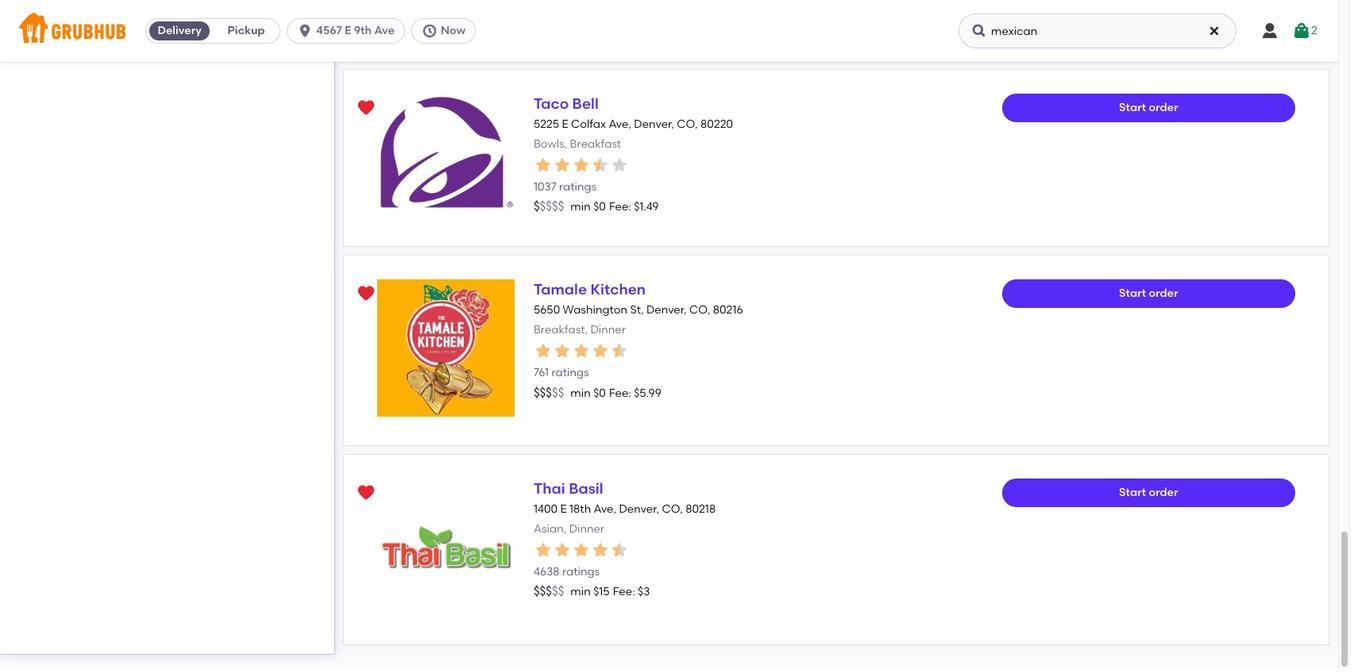 Task type: locate. For each thing, give the bounding box(es) containing it.
2 vertical spatial denver,
[[619, 503, 659, 516]]

e inside the thai basil 1400 e 18th ave, denver, co, 80218 asian, dinner
[[560, 503, 567, 516]]

1 vertical spatial denver,
[[646, 304, 687, 317]]

svg image inside now "button"
[[422, 23, 438, 39]]

min left $15
[[571, 586, 591, 599]]

2 min from the top
[[571, 386, 591, 400]]

min $15 fee: $3
[[571, 586, 650, 599]]

thai basil link
[[534, 480, 603, 498]]

dinner inside tamale kitchen 5650 washington st, denver, co, 80216 breakfast, dinner
[[590, 323, 626, 336]]

order for thai basil
[[1149, 486, 1178, 500]]

2 vertical spatial ratings
[[562, 566, 600, 579]]

2 vertical spatial $$$$$
[[534, 585, 564, 599]]

taco bell 5225 e colfax ave, denver, co, 80220 bowls, breakfast
[[534, 95, 733, 151]]

e right the 5225 on the left top
[[562, 118, 568, 131]]

1 start order button from the top
[[1002, 94, 1295, 122]]

1 start from the top
[[1119, 101, 1146, 114]]

2 vertical spatial order
[[1149, 486, 1178, 500]]

1 $$$$$ from the top
[[534, 200, 564, 214]]

saved restaurant button
[[352, 94, 381, 122], [352, 280, 381, 308], [352, 479, 381, 508]]

ratings up $15
[[562, 566, 600, 579]]

saved restaurant button for taco
[[352, 94, 381, 122]]

$0 down 1037 ratings
[[593, 200, 606, 214]]

e left the 9th
[[345, 24, 351, 37]]

1 vertical spatial start
[[1119, 287, 1146, 300]]

start order button for bell
[[1002, 94, 1295, 122]]

0 vertical spatial denver,
[[634, 118, 674, 131]]

bell
[[572, 95, 599, 113]]

start for tamale kitchen
[[1119, 287, 1146, 300]]

0 vertical spatial min
[[571, 200, 591, 214]]

2 $$$$$ from the top
[[534, 386, 564, 400]]

dinner down 18th
[[569, 522, 604, 536]]

svg image
[[1292, 21, 1311, 41], [971, 23, 987, 39], [1208, 25, 1221, 37]]

min for kitchen
[[571, 386, 591, 400]]

1 min from the top
[[571, 200, 591, 214]]

co, inside the thai basil 1400 e 18th ave, denver, co, 80218 asian, dinner
[[662, 503, 683, 516]]

co, left 80218
[[662, 503, 683, 516]]

3 start order button from the top
[[1002, 479, 1295, 508]]

1 vertical spatial $0
[[593, 386, 606, 400]]

start order for thai basil
[[1119, 486, 1178, 500]]

e for taco
[[562, 118, 568, 131]]

1 vertical spatial ave,
[[594, 503, 616, 516]]

0 vertical spatial e
[[345, 24, 351, 37]]

3 start order from the top
[[1119, 486, 1178, 500]]

e left 18th
[[560, 503, 567, 516]]

1 vertical spatial saved restaurant button
[[352, 280, 381, 308]]

1400
[[534, 503, 558, 516]]

asian,
[[534, 522, 567, 536]]

1 vertical spatial co,
[[689, 304, 710, 317]]

2 $$$ from the top
[[534, 585, 552, 599]]

1 start order from the top
[[1119, 101, 1178, 114]]

ave, up breakfast
[[609, 118, 631, 131]]

0 vertical spatial $$$
[[534, 386, 552, 400]]

dinner down washington
[[590, 323, 626, 336]]

svg image
[[1260, 21, 1280, 41], [297, 23, 313, 39], [422, 23, 438, 39]]

2 start order from the top
[[1119, 287, 1178, 300]]

0 vertical spatial saved restaurant image
[[357, 284, 376, 304]]

start order button
[[1002, 94, 1295, 122], [1002, 280, 1295, 308], [1002, 479, 1295, 508]]

min down 1037 ratings
[[571, 200, 591, 214]]

2 button
[[1292, 17, 1318, 45]]

2 vertical spatial co,
[[662, 503, 683, 516]]

0 vertical spatial fee:
[[609, 200, 631, 214]]

co, for basil
[[662, 503, 683, 516]]

start order for tamale kitchen
[[1119, 287, 1178, 300]]

co, left 80220
[[677, 118, 698, 131]]

dinner
[[590, 323, 626, 336], [569, 522, 604, 536]]

breakfast
[[570, 137, 621, 151]]

4567 e 9th ave button
[[287, 18, 411, 44]]

1 vertical spatial start order
[[1119, 287, 1178, 300]]

$
[[534, 200, 540, 214]]

3 start from the top
[[1119, 486, 1146, 500]]

star icon image
[[534, 156, 553, 175], [553, 156, 572, 175], [572, 156, 591, 175], [591, 156, 610, 175], [591, 156, 610, 175], [610, 156, 629, 175], [534, 341, 553, 361], [553, 341, 572, 361], [572, 341, 591, 361], [591, 341, 610, 361], [610, 341, 629, 361], [610, 341, 629, 361], [534, 541, 553, 560], [553, 541, 572, 560], [572, 541, 591, 560], [591, 541, 610, 560], [610, 541, 629, 560], [610, 541, 629, 560]]

min down 761 ratings
[[571, 386, 591, 400]]

0 horizontal spatial svg image
[[297, 23, 313, 39]]

thai basil logo image
[[377, 479, 515, 616]]

colfax
[[571, 118, 606, 131]]

2 vertical spatial e
[[560, 503, 567, 516]]

2 saved restaurant image from the top
[[357, 484, 376, 503]]

$0 for bell
[[593, 200, 606, 214]]

ratings for basil
[[562, 566, 600, 579]]

svg image left 4567
[[297, 23, 313, 39]]

min
[[571, 200, 591, 214], [571, 386, 591, 400], [571, 586, 591, 599]]

0 vertical spatial $0
[[593, 200, 606, 214]]

$$$ down 4638
[[534, 585, 552, 599]]

e
[[345, 24, 351, 37], [562, 118, 568, 131], [560, 503, 567, 516]]

start
[[1119, 101, 1146, 114], [1119, 287, 1146, 300], [1119, 486, 1146, 500]]

denver, right st,
[[646, 304, 687, 317]]

$$$$$ for taco bell
[[534, 200, 564, 214]]

$0 left the $5.99
[[593, 386, 606, 400]]

$$$
[[534, 386, 552, 400], [534, 585, 552, 599]]

1 vertical spatial order
[[1149, 287, 1178, 300]]

3 $$$$$ from the top
[[534, 585, 564, 599]]

$$$ for tamale kitchen
[[534, 386, 552, 400]]

0 vertical spatial co,
[[677, 118, 698, 131]]

2 vertical spatial start order
[[1119, 486, 1178, 500]]

co, for bell
[[677, 118, 698, 131]]

$$$ down the 761
[[534, 386, 552, 400]]

ave, right 18th
[[594, 503, 616, 516]]

$0
[[593, 200, 606, 214], [593, 386, 606, 400]]

ave,
[[609, 118, 631, 131], [594, 503, 616, 516]]

1 saved restaurant button from the top
[[352, 94, 381, 122]]

0 vertical spatial $$$$$
[[534, 200, 564, 214]]

0 vertical spatial ratings
[[559, 180, 597, 194]]

2 vertical spatial start order button
[[1002, 479, 1295, 508]]

saved restaurant image
[[357, 284, 376, 304], [357, 484, 376, 503]]

min for bell
[[571, 200, 591, 214]]

svg image left the now
[[422, 23, 438, 39]]

denver, left 80220
[[634, 118, 674, 131]]

denver, inside taco bell 5225 e colfax ave, denver, co, 80220 bowls, breakfast
[[634, 118, 674, 131]]

1 vertical spatial e
[[562, 118, 568, 131]]

denver, inside the thai basil 1400 e 18th ave, denver, co, 80218 asian, dinner
[[619, 503, 659, 516]]

denver, right 18th
[[619, 503, 659, 516]]

ave, inside the thai basil 1400 e 18th ave, denver, co, 80218 asian, dinner
[[594, 503, 616, 516]]

kitchen
[[590, 280, 646, 299]]

2 vertical spatial fee:
[[613, 586, 635, 599]]

1 vertical spatial fee:
[[609, 386, 631, 400]]

1 horizontal spatial svg image
[[1208, 25, 1221, 37]]

min $0 fee: $5.99
[[571, 386, 662, 400]]

denver,
[[634, 118, 674, 131], [646, 304, 687, 317], [619, 503, 659, 516]]

basil
[[569, 480, 603, 498]]

3 min from the top
[[571, 586, 591, 599]]

0 vertical spatial ave,
[[609, 118, 631, 131]]

$$$$$ for thai basil
[[534, 585, 564, 599]]

e inside taco bell 5225 e colfax ave, denver, co, 80220 bowls, breakfast
[[562, 118, 568, 131]]

0 vertical spatial start order button
[[1002, 94, 1295, 122]]

fee: left the $5.99
[[609, 386, 631, 400]]

1 vertical spatial $$$
[[534, 585, 552, 599]]

2 start order button from the top
[[1002, 280, 1295, 308]]

2 saved restaurant button from the top
[[352, 280, 381, 308]]

start order
[[1119, 101, 1178, 114], [1119, 287, 1178, 300], [1119, 486, 1178, 500]]

taco bell link
[[534, 95, 599, 113]]

fee:
[[609, 200, 631, 214], [609, 386, 631, 400], [613, 586, 635, 599]]

$$$$$
[[534, 200, 564, 214], [534, 386, 564, 400], [534, 585, 564, 599]]

co, inside taco bell 5225 e colfax ave, denver, co, 80220 bowls, breakfast
[[677, 118, 698, 131]]

co, left 80216
[[689, 304, 710, 317]]

80216
[[713, 304, 743, 317]]

4638 ratings
[[534, 566, 600, 579]]

3 order from the top
[[1149, 486, 1178, 500]]

2 vertical spatial start
[[1119, 486, 1146, 500]]

washington
[[563, 304, 627, 317]]

ave
[[374, 24, 395, 37]]

2 vertical spatial saved restaurant button
[[352, 479, 381, 508]]

$$$$$ down 4638
[[534, 585, 564, 599]]

0 vertical spatial start
[[1119, 101, 1146, 114]]

1 saved restaurant image from the top
[[357, 284, 376, 304]]

ave, inside taco bell 5225 e colfax ave, denver, co, 80220 bowls, breakfast
[[609, 118, 631, 131]]

fee: left $3
[[613, 586, 635, 599]]

$15
[[593, 586, 610, 599]]

0 vertical spatial dinner
[[590, 323, 626, 336]]

bowls,
[[534, 137, 567, 151]]

0 vertical spatial saved restaurant button
[[352, 94, 381, 122]]

1 vertical spatial $$$$$
[[534, 386, 564, 400]]

pickup button
[[213, 18, 280, 44]]

tamale kitchen 5650 washington st, denver, co, 80216 breakfast, dinner
[[534, 280, 743, 336]]

start order for taco bell
[[1119, 101, 1178, 114]]

2 $0 from the top
[[593, 386, 606, 400]]

fee: left $1.49
[[609, 200, 631, 214]]

ratings
[[559, 180, 597, 194], [552, 366, 589, 380], [562, 566, 600, 579]]

1 $$$ from the top
[[534, 386, 552, 400]]

1 $0 from the top
[[593, 200, 606, 214]]

1 vertical spatial dinner
[[569, 522, 604, 536]]

1 vertical spatial saved restaurant image
[[357, 484, 376, 503]]

order for tamale kitchen
[[1149, 287, 1178, 300]]

ratings right the 761
[[552, 366, 589, 380]]

1 vertical spatial ratings
[[552, 366, 589, 380]]

3 saved restaurant button from the top
[[352, 479, 381, 508]]

0 vertical spatial start order
[[1119, 101, 1178, 114]]

1 vertical spatial min
[[571, 386, 591, 400]]

2 order from the top
[[1149, 287, 1178, 300]]

2 horizontal spatial svg image
[[1292, 21, 1311, 41]]

ratings right 1037
[[559, 180, 597, 194]]

thai basil 1400 e 18th ave, denver, co, 80218 asian, dinner
[[534, 480, 716, 536]]

svg image left 2 button at right
[[1260, 21, 1280, 41]]

tamale
[[534, 280, 587, 299]]

$$$$$ down 1037
[[534, 200, 564, 214]]

1037
[[534, 180, 556, 194]]

1 order from the top
[[1149, 101, 1178, 114]]

1 horizontal spatial svg image
[[422, 23, 438, 39]]

tamale kitchen link
[[534, 280, 646, 299]]

2 start from the top
[[1119, 287, 1146, 300]]

1 vertical spatial start order button
[[1002, 280, 1295, 308]]

2 vertical spatial min
[[571, 586, 591, 599]]

svg image inside 4567 e 9th ave button
[[297, 23, 313, 39]]

co, inside tamale kitchen 5650 washington st, denver, co, 80216 breakfast, dinner
[[689, 304, 710, 317]]

ratings for kitchen
[[552, 366, 589, 380]]

0 vertical spatial order
[[1149, 101, 1178, 114]]

order
[[1149, 101, 1178, 114], [1149, 287, 1178, 300], [1149, 486, 1178, 500]]

co,
[[677, 118, 698, 131], [689, 304, 710, 317], [662, 503, 683, 516]]

$$$$$ down the 761
[[534, 386, 564, 400]]

761 ratings
[[534, 366, 589, 380]]



Task type: vqa. For each thing, say whether or not it's contained in the screenshot.
Start
yes



Task type: describe. For each thing, give the bounding box(es) containing it.
$3
[[638, 586, 650, 599]]

start for thai basil
[[1119, 486, 1146, 500]]

taco bell logo image
[[377, 94, 515, 211]]

saved restaurant button for thai
[[352, 479, 381, 508]]

$0 for kitchen
[[593, 386, 606, 400]]

2 horizontal spatial svg image
[[1260, 21, 1280, 41]]

Search for food, convenience, alcohol... search field
[[959, 14, 1237, 48]]

4567
[[316, 24, 342, 37]]

fee: for tamale kitchen
[[609, 386, 631, 400]]

min $0 fee: $1.49
[[571, 200, 659, 214]]

saved restaurant image
[[357, 99, 376, 118]]

denver, inside tamale kitchen 5650 washington st, denver, co, 80216 breakfast, dinner
[[646, 304, 687, 317]]

saved restaurant button for tamale
[[352, 280, 381, 308]]

761
[[534, 366, 549, 380]]

$5.99
[[634, 386, 662, 400]]

thai
[[534, 480, 565, 498]]

min for basil
[[571, 586, 591, 599]]

ave, for bell
[[609, 118, 631, 131]]

now button
[[411, 18, 482, 44]]

e inside button
[[345, 24, 351, 37]]

80220
[[701, 118, 733, 131]]

svg image for now
[[422, 23, 438, 39]]

taco
[[534, 95, 569, 113]]

$1.49
[[634, 200, 659, 214]]

5225
[[534, 118, 559, 131]]

e for thai
[[560, 503, 567, 516]]

80218
[[686, 503, 716, 516]]

start for taco bell
[[1119, 101, 1146, 114]]

fee: for taco bell
[[609, 200, 631, 214]]

5650
[[534, 304, 560, 317]]

2
[[1311, 24, 1318, 37]]

9th
[[354, 24, 372, 37]]

4567 e 9th ave
[[316, 24, 395, 37]]

order for taco bell
[[1149, 101, 1178, 114]]

denver, for basil
[[619, 503, 659, 516]]

18th
[[569, 503, 591, 516]]

$$$ for thai basil
[[534, 585, 552, 599]]

4638
[[534, 566, 560, 579]]

denver, for bell
[[634, 118, 674, 131]]

main navigation navigation
[[0, 0, 1338, 62]]

ave, for basil
[[594, 503, 616, 516]]

now
[[441, 24, 466, 37]]

fee: for thai basil
[[613, 586, 635, 599]]

ratings for bell
[[559, 180, 597, 194]]

breakfast,
[[534, 323, 588, 336]]

dinner inside the thai basil 1400 e 18th ave, denver, co, 80218 asian, dinner
[[569, 522, 604, 536]]

1037 ratings
[[534, 180, 597, 194]]

svg image for 4567 e 9th ave
[[297, 23, 313, 39]]

tamale kitchen logo image
[[377, 280, 515, 417]]

start order button for basil
[[1002, 479, 1295, 508]]

$$$$$ for tamale kitchen
[[534, 386, 564, 400]]

svg image inside 2 button
[[1292, 21, 1311, 41]]

start order button for kitchen
[[1002, 280, 1295, 308]]

delivery
[[158, 24, 202, 37]]

0 horizontal spatial svg image
[[971, 23, 987, 39]]

pickup
[[228, 24, 265, 37]]

saved restaurant image for tamale kitchen
[[357, 284, 376, 304]]

saved restaurant image for thai basil
[[357, 484, 376, 503]]

delivery button
[[146, 18, 213, 44]]

st,
[[630, 304, 644, 317]]



